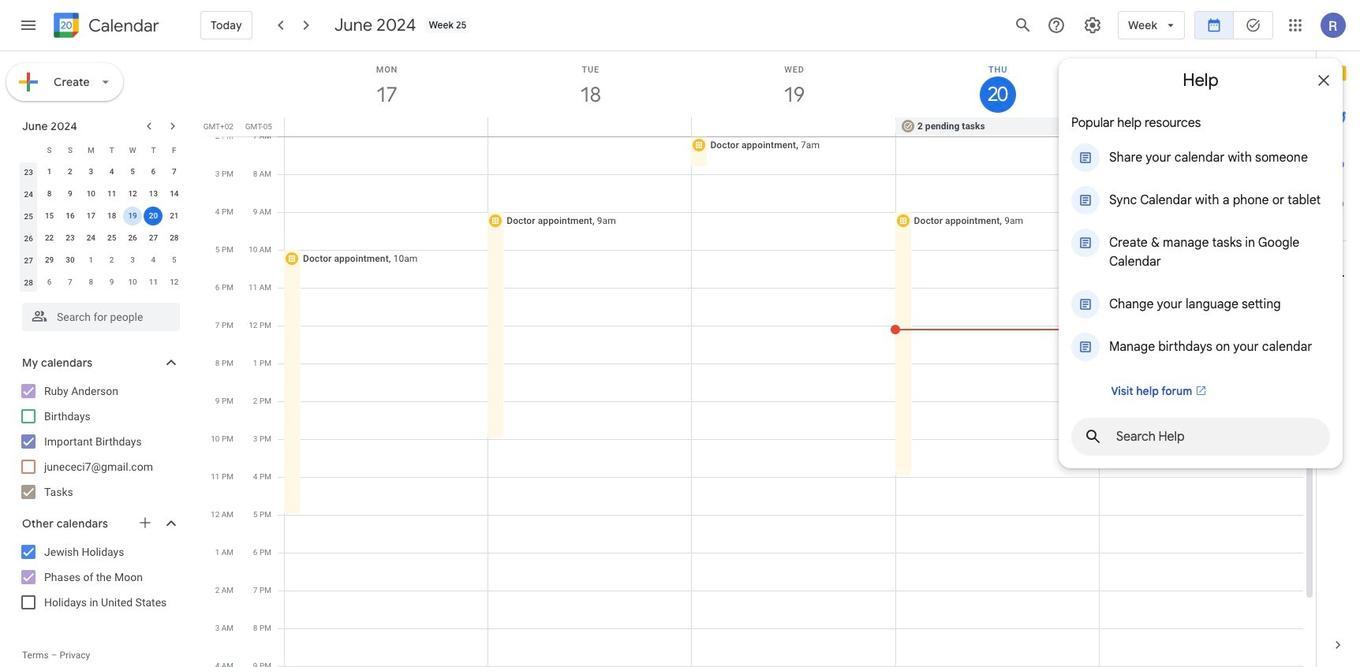 Task type: locate. For each thing, give the bounding box(es) containing it.
9 element
[[61, 185, 80, 204]]

6 element
[[144, 163, 163, 181]]

july 11 element
[[144, 273, 163, 292]]

row group inside june 2024 'grid'
[[18, 161, 185, 294]]

10 element
[[82, 185, 100, 204]]

7 element
[[165, 163, 184, 181]]

18 element
[[102, 207, 121, 226]]

12 element
[[123, 185, 142, 204]]

26 element
[[123, 229, 142, 248]]

2 element
[[61, 163, 80, 181]]

column header
[[18, 139, 39, 161]]

grid
[[202, 51, 1316, 668]]

24 element
[[82, 229, 100, 248]]

thursday, june 20, today element
[[896, 51, 1100, 118]]

28 element
[[165, 229, 184, 248]]

row
[[278, 118, 1316, 137], [18, 139, 185, 161], [18, 161, 185, 183], [18, 183, 185, 205], [18, 205, 185, 227], [18, 227, 185, 249], [18, 249, 185, 271], [18, 271, 185, 294]]

tab list
[[1317, 51, 1360, 623]]

main drawer image
[[19, 16, 38, 35]]

16 element
[[61, 207, 80, 226]]

july 3 element
[[123, 251, 142, 270]]

20, today element
[[144, 207, 163, 226]]

None search field
[[0, 297, 196, 331]]

cell
[[285, 118, 488, 137], [488, 118, 692, 137], [692, 118, 896, 137], [122, 205, 143, 227], [143, 205, 164, 227]]

25 element
[[102, 229, 121, 248]]

17 element
[[82, 207, 100, 226]]

13 element
[[144, 185, 163, 204]]

my calendars list
[[3, 379, 196, 505]]

14 element
[[165, 185, 184, 204]]

23 element
[[61, 229, 80, 248]]

june 2024 grid
[[15, 139, 185, 294]]

other calendars list
[[3, 540, 196, 615]]

support image
[[1047, 16, 1066, 35]]

july 5 element
[[165, 251, 184, 270]]

heading
[[85, 16, 159, 35]]

22 element
[[40, 229, 59, 248]]

row group
[[18, 161, 185, 294]]



Task type: vqa. For each thing, say whether or not it's contained in the screenshot.
"tab list"
yes



Task type: describe. For each thing, give the bounding box(es) containing it.
27 element
[[144, 229, 163, 248]]

july 12 element
[[165, 273, 184, 292]]

3 element
[[82, 163, 100, 181]]

11 element
[[102, 185, 121, 204]]

july 4 element
[[144, 251, 163, 270]]

settings menu image
[[1083, 16, 1102, 35]]

july 10 element
[[123, 273, 142, 292]]

29 element
[[40, 251, 59, 270]]

wednesday, june 19 element
[[692, 51, 896, 118]]

8 element
[[40, 185, 59, 204]]

july 2 element
[[102, 251, 121, 270]]

july 7 element
[[61, 273, 80, 292]]

15 element
[[40, 207, 59, 226]]

21 element
[[165, 207, 184, 226]]

friday, june 21 element
[[1100, 51, 1304, 118]]

heading inside calendar element
[[85, 16, 159, 35]]

july 9 element
[[102, 273, 121, 292]]

1 element
[[40, 163, 59, 181]]

july 8 element
[[82, 273, 100, 292]]

column header inside june 2024 'grid'
[[18, 139, 39, 161]]

calendar element
[[51, 9, 159, 44]]

july 6 element
[[40, 273, 59, 292]]

19 element
[[123, 207, 142, 226]]

add other calendars image
[[137, 515, 153, 531]]

30 element
[[61, 251, 80, 270]]

july 1 element
[[82, 251, 100, 270]]

4 element
[[102, 163, 121, 181]]

Search for people text field
[[32, 303, 170, 331]]

monday, june 17 element
[[285, 51, 489, 118]]

5 element
[[123, 163, 142, 181]]

tuesday, june 18 element
[[489, 51, 692, 118]]



